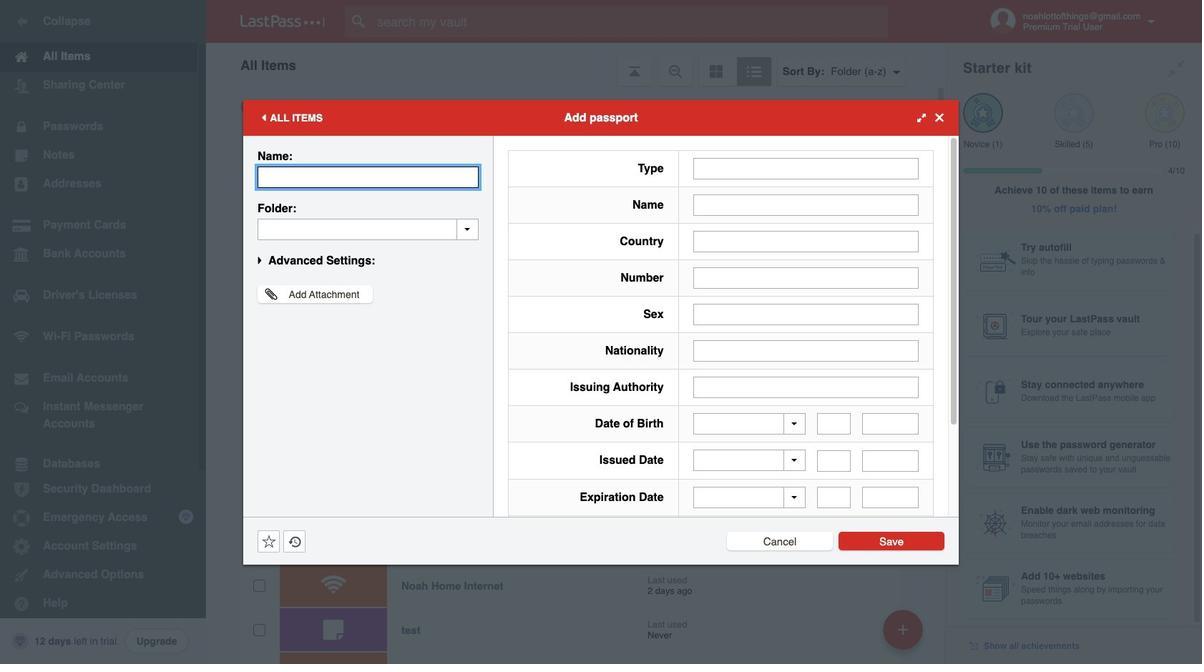 Task type: locate. For each thing, give the bounding box(es) containing it.
None text field
[[693, 158, 919, 179], [258, 166, 479, 188], [258, 219, 479, 240], [693, 304, 919, 325], [693, 340, 919, 362], [693, 377, 919, 398], [817, 451, 851, 472], [862, 451, 919, 472], [817, 487, 851, 509], [693, 158, 919, 179], [258, 166, 479, 188], [258, 219, 479, 240], [693, 304, 919, 325], [693, 340, 919, 362], [693, 377, 919, 398], [817, 451, 851, 472], [862, 451, 919, 472], [817, 487, 851, 509]]

search my vault text field
[[345, 6, 917, 37]]

new item navigation
[[878, 606, 932, 665]]

None text field
[[693, 194, 919, 216], [693, 231, 919, 252], [693, 267, 919, 289], [817, 414, 851, 435], [862, 414, 919, 435], [862, 487, 919, 509], [693, 194, 919, 216], [693, 231, 919, 252], [693, 267, 919, 289], [817, 414, 851, 435], [862, 414, 919, 435], [862, 487, 919, 509]]

dialog
[[243, 100, 959, 620]]

lastpass image
[[240, 15, 325, 28]]



Task type: describe. For each thing, give the bounding box(es) containing it.
Search search field
[[345, 6, 917, 37]]

main navigation navigation
[[0, 0, 206, 665]]

vault options navigation
[[206, 43, 946, 86]]

new item image
[[898, 625, 908, 635]]



Task type: vqa. For each thing, say whether or not it's contained in the screenshot.
New item navigation
yes



